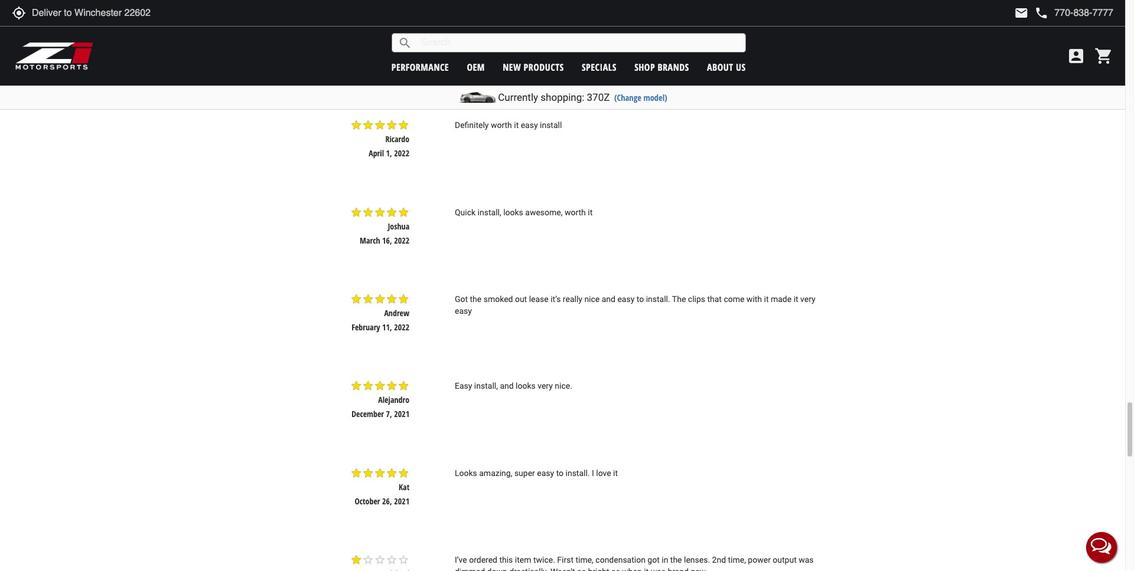 Task type: vqa. For each thing, say whether or not it's contained in the screenshot.


Task type: describe. For each thing, give the bounding box(es) containing it.
shop brands link
[[634, 61, 689, 74]]

looks for 6,
[[509, 34, 529, 43]]

star star star star star ricardo april 1, 2022
[[350, 119, 409, 159]]

got
[[455, 295, 468, 304]]

kat
[[399, 482, 409, 493]]

1 horizontal spatial to
[[556, 469, 564, 478]]

new products
[[503, 61, 564, 74]]

easy right nice
[[617, 295, 635, 304]]

16,
[[382, 235, 392, 246]]

october
[[355, 496, 380, 507]]

about
[[707, 61, 733, 74]]

quick
[[455, 208, 476, 217]]

amazing,
[[479, 469, 512, 478]]

down
[[487, 568, 507, 572]]

brand
[[668, 568, 689, 572]]

3 star_border from the left
[[386, 555, 398, 567]]

super
[[514, 469, 535, 478]]

item
[[515, 556, 531, 565]]

11,
[[382, 322, 392, 333]]

and inside got the smoked out lease it's really nice and easy to install. the clips that come with it made it very easy
[[602, 295, 615, 304]]

to inside got the smoked out lease it's really nice and easy to install. the clips that come with it made it very easy
[[637, 295, 644, 304]]

star star star star star andrew february 11, 2022
[[350, 294, 409, 333]]

quick install, looks awesome, worth it
[[455, 208, 593, 217]]

0 horizontal spatial and
[[500, 382, 514, 391]]

2021 for star star star star star alejandro december 7, 2021
[[394, 409, 409, 420]]

1 vertical spatial worth
[[565, 208, 586, 217]]

shopping:
[[541, 92, 584, 103]]

it right with
[[764, 295, 769, 304]]

march
[[360, 235, 380, 246]]

model)
[[643, 92, 667, 103]]

new products link
[[503, 61, 564, 74]]

shop
[[634, 61, 655, 74]]

2nd
[[712, 556, 726, 565]]

star star star star star kat october 26, 2021
[[350, 468, 409, 507]]

it's
[[551, 295, 561, 304]]

nice.
[[555, 382, 572, 391]]

(change
[[614, 92, 641, 103]]

looks
[[455, 469, 477, 478]]

drastically.
[[509, 568, 548, 572]]

it down currently
[[514, 121, 519, 130]]

install
[[540, 121, 562, 130]]

2022 for star star star star star ricardo april 1, 2022
[[394, 148, 409, 159]]

april inside star star star star star ricardo april 1, 2022
[[369, 148, 384, 159]]

that
[[707, 295, 722, 304]]

1,
[[386, 148, 392, 159]]

install, for star star star star star joshua march 16, 2022
[[478, 208, 501, 217]]

it right made
[[794, 295, 798, 304]]

easy to install, looks great!
[[455, 34, 552, 43]]

currently
[[498, 92, 538, 103]]

performance link
[[391, 61, 449, 74]]

oem link
[[467, 61, 485, 74]]

(change model) link
[[614, 92, 667, 103]]

first
[[557, 556, 573, 565]]

come
[[724, 295, 744, 304]]

search
[[398, 36, 412, 50]]

bright
[[588, 568, 609, 572]]

products
[[524, 61, 564, 74]]

star star_border star_border star_border star_border
[[350, 555, 409, 567]]

install, for star star star star star alejandro december 7, 2021
[[474, 382, 498, 391]]

z1 motorsports logo image
[[15, 41, 94, 71]]

i've
[[455, 556, 467, 565]]

dimmed
[[455, 568, 485, 572]]

definitely worth it easy install
[[455, 121, 562, 130]]

star star star star star alejandro december 7, 2021
[[350, 381, 409, 420]]

easy left install
[[521, 121, 538, 130]]

love
[[596, 469, 611, 478]]

7,
[[386, 409, 392, 420]]

it right awesome,
[[588, 208, 593, 217]]

got the smoked out lease it's really nice and easy to install. the clips that come with it made it very easy
[[455, 295, 815, 316]]

kait
[[397, 47, 409, 58]]

it inside the i've ordered this item twice.   first time, condensation got in the lenses.   2nd time, power output was dimmed down drastically. wasn't as bright as when it was brand new.
[[644, 568, 649, 572]]

new
[[503, 61, 521, 74]]

install. inside got the smoked out lease it's really nice and easy to install. the clips that come with it made it very easy
[[646, 295, 670, 304]]

in
[[662, 556, 668, 565]]

power
[[748, 556, 771, 565]]

twice.
[[533, 556, 555, 565]]

made
[[771, 295, 792, 304]]

got
[[648, 556, 660, 565]]

ordered
[[469, 556, 497, 565]]

specials
[[582, 61, 617, 74]]

easy for 6,
[[455, 34, 472, 43]]

shopping_cart
[[1094, 47, 1113, 66]]

account_box link
[[1064, 47, 1089, 66]]

6,
[[386, 61, 392, 72]]

account_box
[[1067, 47, 1086, 66]]

1 time, from the left
[[576, 556, 594, 565]]



Task type: locate. For each thing, give the bounding box(es) containing it.
2022 inside star star star star star joshua march 16, 2022
[[394, 235, 409, 246]]

0 horizontal spatial time,
[[576, 556, 594, 565]]

install,
[[484, 34, 507, 43], [478, 208, 501, 217], [474, 382, 498, 391]]

time,
[[576, 556, 594, 565], [728, 556, 746, 565]]

very right made
[[800, 295, 815, 304]]

1 april from the top
[[369, 61, 384, 72]]

easy install, and looks very nice.
[[455, 382, 572, 391]]

1 vertical spatial the
[[670, 556, 682, 565]]

really
[[563, 295, 582, 304]]

to up oem link
[[474, 34, 482, 43]]

0 vertical spatial install,
[[484, 34, 507, 43]]

was down 'got'
[[651, 568, 666, 572]]

wasn't
[[551, 568, 575, 572]]

specials link
[[582, 61, 617, 74]]

1 vertical spatial 2021
[[394, 496, 409, 507]]

0 vertical spatial was
[[799, 556, 814, 565]]

great!
[[531, 34, 552, 43]]

0 vertical spatial april
[[369, 61, 384, 72]]

very
[[800, 295, 815, 304], [538, 382, 553, 391]]

1 horizontal spatial was
[[799, 556, 814, 565]]

0 vertical spatial very
[[800, 295, 815, 304]]

april inside star star kait april 6, 2022
[[369, 61, 384, 72]]

the inside the i've ordered this item twice.   first time, condensation got in the lenses.   2nd time, power output was dimmed down drastically. wasn't as bright as when it was brand new.
[[670, 556, 682, 565]]

0 vertical spatial and
[[602, 295, 615, 304]]

easy
[[521, 121, 538, 130], [617, 295, 635, 304], [455, 307, 472, 316], [537, 469, 554, 478]]

1 2021 from the top
[[394, 409, 409, 420]]

0 vertical spatial easy
[[455, 34, 472, 43]]

1 horizontal spatial time,
[[728, 556, 746, 565]]

star
[[386, 32, 398, 44], [398, 32, 409, 44], [350, 119, 362, 131], [362, 119, 374, 131], [374, 119, 386, 131], [386, 119, 398, 131], [398, 119, 409, 131], [350, 206, 362, 218], [362, 206, 374, 218], [374, 206, 386, 218], [386, 206, 398, 218], [398, 206, 409, 218], [350, 294, 362, 305], [362, 294, 374, 305], [374, 294, 386, 305], [386, 294, 398, 305], [398, 294, 409, 305], [350, 381, 362, 392], [362, 381, 374, 392], [374, 381, 386, 392], [386, 381, 398, 392], [398, 381, 409, 392], [350, 468, 362, 479], [362, 468, 374, 479], [374, 468, 386, 479], [386, 468, 398, 479], [398, 468, 409, 479], [350, 555, 362, 567]]

1 vertical spatial very
[[538, 382, 553, 391]]

easy down got
[[455, 307, 472, 316]]

2021
[[394, 409, 409, 420], [394, 496, 409, 507]]

1 horizontal spatial worth
[[565, 208, 586, 217]]

definitely
[[455, 121, 489, 130]]

about us
[[707, 61, 746, 74]]

april left 6,
[[369, 61, 384, 72]]

phone link
[[1034, 6, 1113, 20]]

when
[[622, 568, 642, 572]]

1 horizontal spatial very
[[800, 295, 815, 304]]

february
[[352, 322, 380, 333]]

to left i
[[556, 469, 564, 478]]

0 vertical spatial to
[[474, 34, 482, 43]]

very inside got the smoked out lease it's really nice and easy to install. the clips that come with it made it very easy
[[800, 295, 815, 304]]

star star star star star joshua march 16, 2022
[[350, 206, 409, 246]]

oem
[[467, 61, 485, 74]]

2 vertical spatial looks
[[516, 382, 536, 391]]

install.
[[646, 295, 670, 304], [566, 469, 590, 478]]

alejandro
[[378, 395, 409, 406]]

3 2022 from the top
[[394, 235, 409, 246]]

andrew
[[384, 308, 409, 319]]

looks left nice. on the bottom of page
[[516, 382, 536, 391]]

awesome,
[[525, 208, 563, 217]]

lease
[[529, 295, 549, 304]]

december
[[352, 409, 384, 420]]

mail link
[[1014, 6, 1029, 20]]

it down 'got'
[[644, 568, 649, 572]]

i've ordered this item twice.   first time, condensation got in the lenses.   2nd time, power output was dimmed down drastically. wasn't as bright as when it was brand new.
[[455, 556, 814, 572]]

was right "output"
[[799, 556, 814, 565]]

2022 inside star star star star star ricardo april 1, 2022
[[394, 148, 409, 159]]

1 horizontal spatial and
[[602, 295, 615, 304]]

2 horizontal spatial to
[[637, 295, 644, 304]]

april left 1,
[[369, 148, 384, 159]]

the inside got the smoked out lease it's really nice and easy to install. the clips that come with it made it very easy
[[470, 295, 482, 304]]

ricardo
[[385, 134, 409, 145]]

2021 down kat
[[394, 496, 409, 507]]

1 horizontal spatial as
[[611, 568, 620, 572]]

april
[[369, 61, 384, 72], [369, 148, 384, 159]]

1 vertical spatial and
[[500, 382, 514, 391]]

install. left i
[[566, 469, 590, 478]]

2022 right 6,
[[394, 61, 409, 72]]

with
[[746, 295, 762, 304]]

star_border
[[362, 555, 374, 567], [374, 555, 386, 567], [386, 555, 398, 567], [398, 555, 409, 567]]

and left nice. on the bottom of page
[[500, 382, 514, 391]]

to left the the
[[637, 295, 644, 304]]

as left bright
[[577, 568, 586, 572]]

1 easy from the top
[[455, 34, 472, 43]]

lenses.
[[684, 556, 710, 565]]

time, up bright
[[576, 556, 594, 565]]

2021 for star star star star star kat october 26, 2021
[[394, 496, 409, 507]]

1 vertical spatial was
[[651, 568, 666, 572]]

0 horizontal spatial as
[[577, 568, 586, 572]]

as
[[577, 568, 586, 572], [611, 568, 620, 572]]

currently shopping: 370z (change model)
[[498, 92, 667, 103]]

2 april from the top
[[369, 148, 384, 159]]

2021 inside star star star star star kat october 26, 2021
[[394, 496, 409, 507]]

looks for star
[[516, 382, 536, 391]]

performance
[[391, 61, 449, 74]]

very left nice. on the bottom of page
[[538, 382, 553, 391]]

1 star_border from the left
[[362, 555, 374, 567]]

clips
[[688, 295, 705, 304]]

2022 inside star star star star star andrew february 11, 2022
[[394, 322, 409, 333]]

2022
[[394, 61, 409, 72], [394, 148, 409, 159], [394, 235, 409, 246], [394, 322, 409, 333]]

2 vertical spatial to
[[556, 469, 564, 478]]

1 vertical spatial to
[[637, 295, 644, 304]]

0 vertical spatial worth
[[491, 121, 512, 130]]

0 horizontal spatial worth
[[491, 121, 512, 130]]

shop brands
[[634, 61, 689, 74]]

looks left great!
[[509, 34, 529, 43]]

2022 for star star star star star andrew february 11, 2022
[[394, 322, 409, 333]]

1 as from the left
[[577, 568, 586, 572]]

the
[[470, 295, 482, 304], [670, 556, 682, 565]]

1 horizontal spatial install.
[[646, 295, 670, 304]]

the right got
[[470, 295, 482, 304]]

4 2022 from the top
[[394, 322, 409, 333]]

out
[[515, 295, 527, 304]]

worth right awesome,
[[565, 208, 586, 217]]

2022 right '11,'
[[394, 322, 409, 333]]

this
[[499, 556, 513, 565]]

26,
[[382, 496, 392, 507]]

2 2021 from the top
[[394, 496, 409, 507]]

nice
[[584, 295, 600, 304]]

370z
[[587, 92, 610, 103]]

install. left the the
[[646, 295, 670, 304]]

as down condensation
[[611, 568, 620, 572]]

the up brand
[[670, 556, 682, 565]]

0 vertical spatial the
[[470, 295, 482, 304]]

worth
[[491, 121, 512, 130], [565, 208, 586, 217]]

looks amazing, super easy to install. i love it
[[455, 469, 618, 478]]

looks
[[509, 34, 529, 43], [503, 208, 523, 217], [516, 382, 536, 391]]

0 horizontal spatial was
[[651, 568, 666, 572]]

joshua
[[388, 221, 409, 232]]

0 horizontal spatial to
[[474, 34, 482, 43]]

0 vertical spatial looks
[[509, 34, 529, 43]]

to
[[474, 34, 482, 43], [637, 295, 644, 304], [556, 469, 564, 478]]

looks left awesome,
[[503, 208, 523, 217]]

2022 inside star star kait april 6, 2022
[[394, 61, 409, 72]]

Search search field
[[412, 34, 745, 52]]

1 vertical spatial easy
[[455, 382, 472, 391]]

2022 down joshua
[[394, 235, 409, 246]]

mail
[[1014, 6, 1029, 20]]

the
[[672, 295, 686, 304]]

smoked
[[484, 295, 513, 304]]

2 time, from the left
[[728, 556, 746, 565]]

brands
[[658, 61, 689, 74]]

time, right 2nd
[[728, 556, 746, 565]]

easy right super
[[537, 469, 554, 478]]

2 star_border from the left
[[374, 555, 386, 567]]

0 vertical spatial 2021
[[394, 409, 409, 420]]

2021 right 7, at the bottom left
[[394, 409, 409, 420]]

4 star_border from the left
[[398, 555, 409, 567]]

2 vertical spatial install,
[[474, 382, 498, 391]]

output
[[773, 556, 797, 565]]

my_location
[[12, 6, 26, 20]]

0 horizontal spatial install.
[[566, 469, 590, 478]]

1 vertical spatial looks
[[503, 208, 523, 217]]

1 2022 from the top
[[394, 61, 409, 72]]

1 vertical spatial april
[[369, 148, 384, 159]]

1 horizontal spatial the
[[670, 556, 682, 565]]

1 vertical spatial install,
[[478, 208, 501, 217]]

2021 inside star star star star star alejandro december 7, 2021
[[394, 409, 409, 420]]

0 horizontal spatial very
[[538, 382, 553, 391]]

2 2022 from the top
[[394, 148, 409, 159]]

easy for star
[[455, 382, 472, 391]]

2 as from the left
[[611, 568, 620, 572]]

0 vertical spatial install.
[[646, 295, 670, 304]]

2 easy from the top
[[455, 382, 472, 391]]

mail phone
[[1014, 6, 1049, 20]]

worth right definitely
[[491, 121, 512, 130]]

condensation
[[596, 556, 646, 565]]

new.
[[691, 568, 708, 572]]

2022 right 1,
[[394, 148, 409, 159]]

1 vertical spatial install.
[[566, 469, 590, 478]]

0 horizontal spatial the
[[470, 295, 482, 304]]

it right love
[[613, 469, 618, 478]]

and right nice
[[602, 295, 615, 304]]

us
[[736, 61, 746, 74]]

i
[[592, 469, 594, 478]]

2022 for star star star star star joshua march 16, 2022
[[394, 235, 409, 246]]



